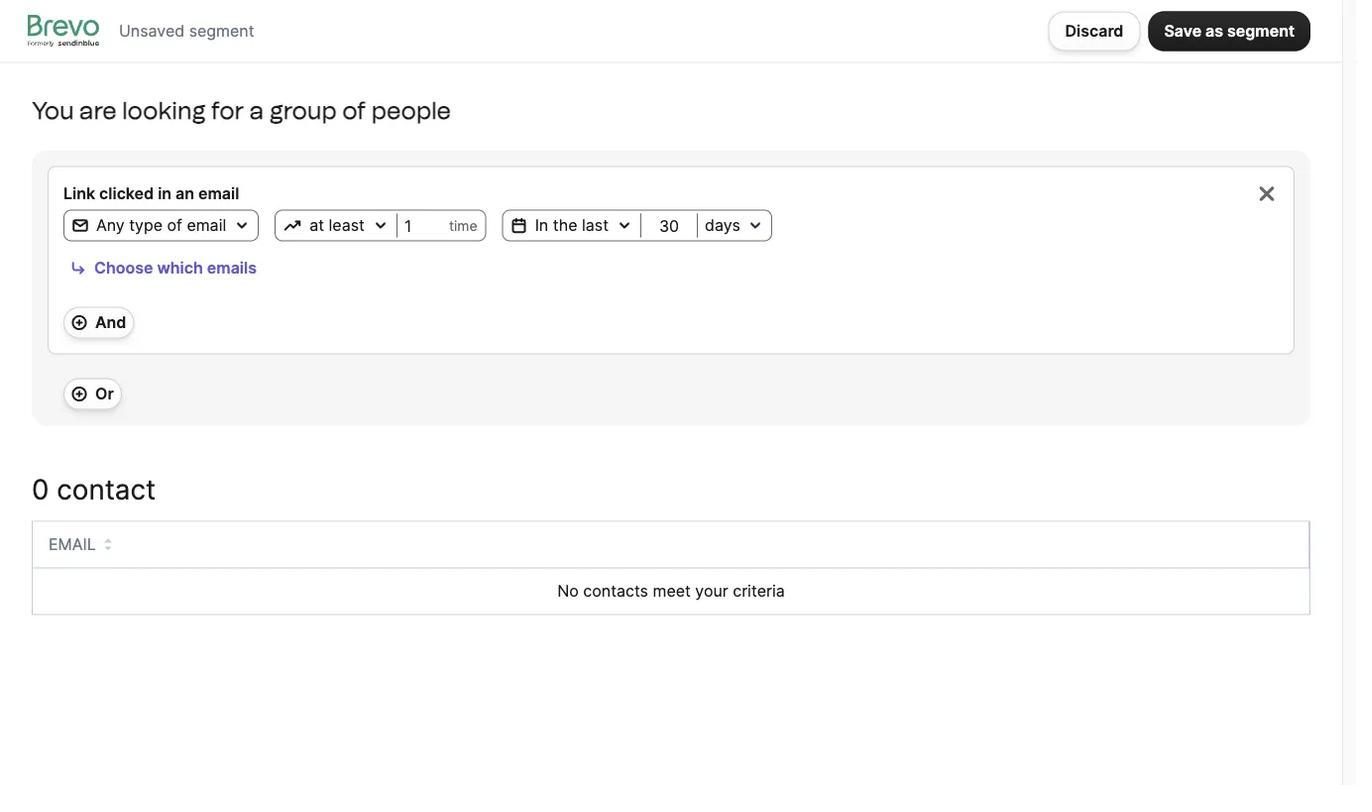 Task type: describe. For each thing, give the bounding box(es) containing it.
segment inside button
[[1228, 21, 1295, 40]]

unsaved
[[119, 21, 185, 41]]

discard button
[[1049, 11, 1141, 51]]

meet
[[653, 582, 691, 601]]

emails
[[207, 258, 257, 278]]

save
[[1165, 21, 1202, 40]]

in the last
[[535, 216, 609, 235]]

of inside button
[[167, 216, 182, 235]]

at
[[310, 216, 324, 235]]

discard
[[1066, 21, 1124, 40]]

0 vertical spatial email
[[198, 184, 239, 203]]

you
[[32, 96, 74, 125]]

any type of email
[[96, 216, 226, 235]]

choose which emails button
[[63, 253, 264, 283]]

clicked
[[99, 184, 154, 203]]

choose which emails
[[94, 258, 257, 278]]

or
[[95, 384, 114, 404]]

an
[[176, 184, 194, 203]]

type
[[129, 216, 163, 235]]

a
[[250, 96, 264, 125]]

email
[[49, 535, 96, 554]]

group
[[269, 96, 337, 125]]

you are looking for a group of people
[[32, 96, 451, 125]]

email inside any type of email button
[[187, 216, 226, 235]]

last
[[582, 216, 609, 235]]

and button
[[63, 307, 134, 339]]

people
[[372, 96, 451, 125]]

in
[[158, 184, 172, 203]]

are
[[79, 96, 117, 125]]

which
[[157, 258, 203, 278]]

as
[[1206, 21, 1224, 40]]

least
[[329, 216, 365, 235]]

and
[[95, 313, 126, 332]]

link clicked in an email
[[63, 184, 239, 203]]

in
[[535, 216, 549, 235]]

at least
[[310, 216, 365, 235]]



Task type: vqa. For each thing, say whether or not it's contained in the screenshot.
the middle 0%
no



Task type: locate. For each thing, give the bounding box(es) containing it.
1 horizontal spatial segment
[[1228, 21, 1295, 40]]

0 horizontal spatial segment
[[189, 21, 254, 41]]

1 vertical spatial of
[[167, 216, 182, 235]]

contacts
[[584, 582, 649, 601]]

no contacts meet your criteria
[[558, 582, 785, 601]]

any type of email button
[[64, 214, 258, 238]]

looking
[[122, 96, 206, 125]]

email
[[198, 184, 239, 203], [187, 216, 226, 235]]

the
[[553, 216, 578, 235]]

days button
[[698, 214, 772, 238]]

link
[[63, 184, 95, 203]]

criteria
[[733, 582, 785, 601]]

0 contact
[[32, 473, 156, 506]]

email right an
[[198, 184, 239, 203]]

0 horizontal spatial of
[[167, 216, 182, 235]]

at least button
[[276, 214, 397, 238]]

segment right as
[[1228, 21, 1295, 40]]

segment right unsaved
[[189, 21, 254, 41]]

save as segment button
[[1149, 11, 1311, 51]]

save as segment
[[1165, 21, 1295, 40]]

of right group
[[342, 96, 366, 125]]

contact
[[57, 473, 156, 506]]

your
[[696, 582, 729, 601]]

no
[[558, 582, 579, 601]]

for
[[211, 96, 244, 125]]

in the last button
[[504, 214, 641, 238]]

choose
[[94, 258, 153, 278]]

None number field
[[398, 216, 449, 235], [642, 216, 697, 235], [398, 216, 449, 235], [642, 216, 697, 235]]

email down an
[[187, 216, 226, 235]]

0 vertical spatial of
[[342, 96, 366, 125]]

segment
[[1228, 21, 1295, 40], [189, 21, 254, 41]]

unsaved segment
[[119, 21, 254, 41]]

2 segment from the left
[[189, 21, 254, 41]]

1 horizontal spatial of
[[342, 96, 366, 125]]

time
[[449, 217, 478, 234]]

of
[[342, 96, 366, 125], [167, 216, 182, 235]]

of right type
[[167, 216, 182, 235]]

0
[[32, 473, 49, 506]]

days
[[705, 216, 741, 235]]

1 vertical spatial email
[[187, 216, 226, 235]]

1 segment from the left
[[1228, 21, 1295, 40]]

or button
[[63, 378, 122, 410]]

any
[[96, 216, 125, 235]]

email button
[[49, 533, 112, 557]]



